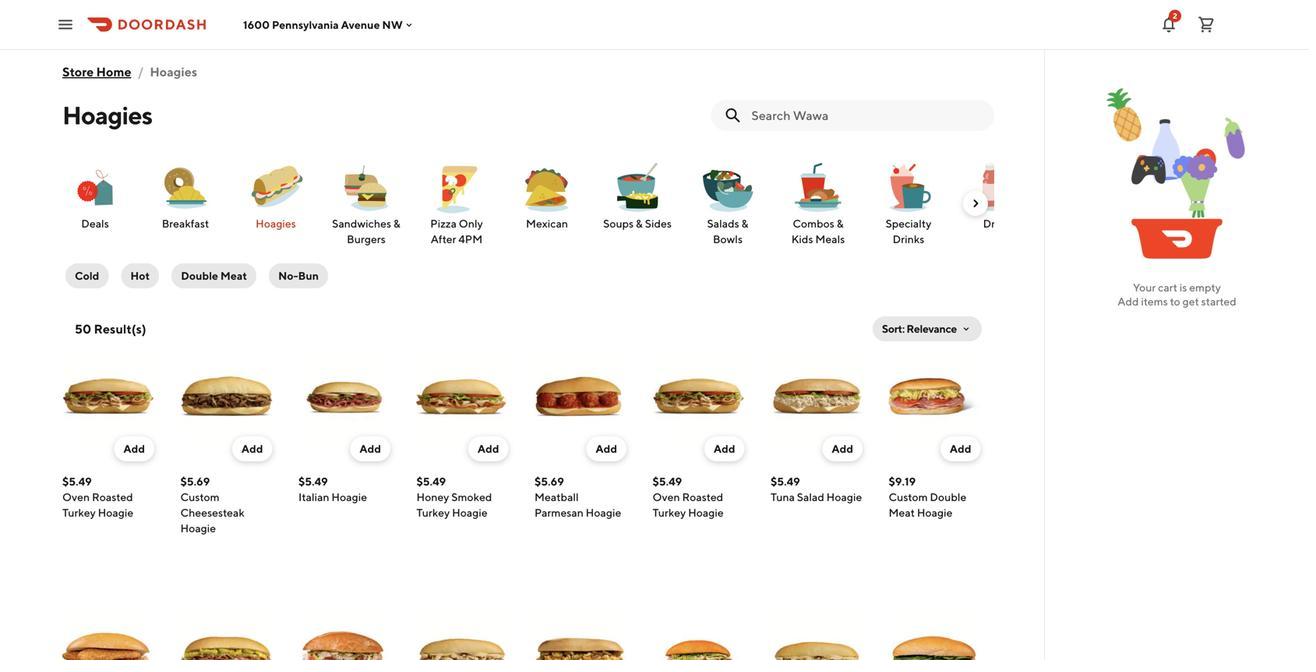 Task type: describe. For each thing, give the bounding box(es) containing it.
pizza only after 4pm
[[430, 217, 483, 246]]

notification bell image
[[1160, 15, 1178, 34]]

$9.19 custom double meat hoagie
[[889, 475, 967, 519]]

1600 pennsylvania avenue nw button
[[243, 18, 415, 31]]

1 oven roasted turkey hoagie image from the left
[[62, 351, 154, 443]]

meatball parmesan hoagie image
[[535, 351, 627, 443]]

specialty drinks link
[[870, 159, 948, 248]]

$5.49 italian hoagie
[[298, 475, 367, 503]]

get
[[1183, 295, 1199, 308]]

kids
[[792, 233, 813, 246]]

soups & sides image
[[609, 160, 666, 216]]

relevance
[[907, 322, 957, 335]]

custom breaded chicken strips hoagie image
[[62, 611, 154, 660]]

only
[[459, 217, 483, 230]]

home
[[96, 64, 131, 79]]

drinks link
[[960, 159, 1038, 232]]

store home link
[[62, 56, 131, 87]]

no-bun button
[[269, 263, 328, 288]]

drinks inside "link"
[[983, 217, 1015, 230]]

0 vertical spatial hoagies
[[150, 64, 197, 79]]

chicken cheesesteak hoagie image
[[771, 611, 863, 660]]

mexican
[[526, 217, 568, 230]]

meat inside button
[[220, 269, 247, 282]]

Search Wawa search field
[[752, 107, 982, 124]]

sort: relevance button
[[873, 316, 982, 341]]

meat inside $9.19 custom double meat hoagie
[[889, 506, 915, 519]]

deals link
[[56, 159, 134, 232]]

add inside your cart is empty add items to get started
[[1118, 295, 1139, 308]]

sort: relevance
[[882, 322, 957, 335]]

drinks image
[[971, 160, 1027, 216]]

soups & sides
[[603, 217, 672, 230]]

meatball
[[535, 491, 579, 503]]

cheesesteak
[[180, 506, 245, 519]]

/
[[138, 64, 144, 79]]

hot button
[[121, 263, 159, 288]]

bowls
[[713, 233, 743, 246]]

soups
[[603, 217, 634, 230]]

sort:
[[882, 322, 905, 335]]

hoagie inside $5.69 custom cheesesteak hoagie
[[180, 522, 216, 535]]

hoagies image
[[248, 160, 304, 216]]

custom for $5.69
[[180, 491, 219, 503]]

hoagie inside $9.19 custom double meat hoagie
[[917, 506, 953, 519]]

1600
[[243, 18, 270, 31]]

add for italian hoagie image
[[360, 442, 381, 455]]

custom for $9.19
[[889, 491, 928, 503]]

your cart is empty add items to get started
[[1118, 281, 1237, 308]]

pizza
[[430, 217, 457, 230]]

result(s)
[[94, 321, 146, 336]]

& for soups
[[636, 217, 643, 230]]

nw
[[382, 18, 403, 31]]

combos & kids meals image
[[790, 160, 846, 216]]

after
[[431, 233, 456, 246]]

soups & sides link
[[599, 159, 676, 232]]

add for 1st oven roasted turkey hoagie image from the right
[[714, 442, 735, 455]]

$5.49 tuna salad hoagie
[[771, 475, 862, 503]]

sandwiches & burgers link
[[327, 159, 405, 248]]

hoagie inside '$5.49 tuna salad hoagie'
[[827, 491, 862, 503]]

salads
[[707, 217, 739, 230]]

add for meatball parmesan hoagie image
[[596, 442, 617, 455]]

italian hoagie image
[[298, 351, 390, 443]]

veggie hoagie image
[[889, 611, 981, 660]]

double inside $9.19 custom double meat hoagie
[[930, 491, 967, 503]]

bun
[[298, 269, 319, 282]]

buffalo chicken cheesesteak hoagie image
[[535, 611, 627, 660]]

2 roasted from the left
[[682, 491, 723, 503]]

oven for 1st oven roasted turkey hoagie image from the right
[[653, 491, 680, 503]]

1 $5.49 oven roasted turkey hoagie from the left
[[62, 475, 133, 519]]

blt hoagie image
[[653, 611, 745, 660]]

burgers
[[347, 233, 386, 246]]

no-bun link
[[266, 260, 331, 291]]

combos & kids meals
[[792, 217, 845, 246]]

1600 pennsylvania avenue nw
[[243, 18, 403, 31]]

pizza only after 4pm image
[[429, 160, 485, 216]]

mexican image
[[519, 160, 575, 216]]

2 $5.49 oven roasted turkey hoagie from the left
[[653, 475, 724, 519]]

1 vertical spatial hoagies
[[62, 101, 152, 130]]

sandwiches & burgers
[[332, 217, 400, 246]]

turkey inside the $5.49 honey smoked turkey hoagie
[[417, 506, 450, 519]]

add for honey smoked turkey hoagie image on the left bottom of page
[[478, 442, 499, 455]]

sandwiches
[[332, 217, 391, 230]]

$5.69 for $5.69 custom cheesesteak hoagie
[[180, 475, 210, 488]]

2 oven roasted turkey hoagie image from the left
[[653, 351, 745, 443]]

$5.49 honey smoked turkey hoagie
[[417, 475, 492, 519]]

salads & bowls
[[707, 217, 749, 246]]

$9.19
[[889, 475, 916, 488]]

50
[[75, 321, 91, 336]]

breakfast
[[162, 217, 209, 230]]

add for custom double meat hoagie image on the bottom right of the page
[[950, 442, 971, 455]]

no-bun
[[278, 269, 319, 282]]

to
[[1170, 295, 1181, 308]]



Task type: locate. For each thing, give the bounding box(es) containing it.
pizza only after 4pm link
[[418, 159, 496, 248]]

$5.49 inside '$5.49 tuna salad hoagie'
[[771, 475, 800, 488]]

& up meals
[[837, 217, 844, 230]]

cold button
[[65, 263, 109, 288]]

combos
[[793, 217, 835, 230]]

1 horizontal spatial oven
[[653, 491, 680, 503]]

& inside combos & kids meals
[[837, 217, 844, 230]]

$5.69 custom cheesesteak hoagie
[[180, 475, 245, 535]]

2 $5.49 from the left
[[298, 475, 328, 488]]

5 $5.49 from the left
[[771, 475, 800, 488]]

deals image
[[67, 160, 123, 216]]

1 oven from the left
[[62, 491, 90, 503]]

started
[[1202, 295, 1237, 308]]

0 horizontal spatial drinks
[[893, 233, 925, 246]]

hoagies link
[[237, 159, 315, 232]]

open menu image
[[56, 15, 75, 34]]

meat left no-
[[220, 269, 247, 282]]

double meat
[[181, 269, 247, 282]]

$5.69 up the meatball at the left bottom of the page
[[535, 475, 564, 488]]

your
[[1133, 281, 1156, 294]]

& for salads
[[742, 217, 749, 230]]

$5.69
[[180, 475, 210, 488], [535, 475, 564, 488]]

0 horizontal spatial $5.69
[[180, 475, 210, 488]]

hoagie inside $5.49 italian hoagie
[[332, 491, 367, 503]]

store
[[62, 64, 94, 79]]

& right salads
[[742, 217, 749, 230]]

2 $5.69 from the left
[[535, 475, 564, 488]]

specialty drinks
[[886, 217, 932, 246]]

honey
[[417, 491, 449, 503]]

hoagies down home
[[62, 101, 152, 130]]

& left sides
[[636, 217, 643, 230]]

italian
[[298, 491, 329, 503]]

$5.49 inside $5.49 italian hoagie
[[298, 475, 328, 488]]

2
[[1173, 11, 1178, 20]]

&
[[393, 217, 400, 230], [636, 217, 643, 230], [742, 217, 749, 230], [837, 217, 844, 230]]

1 custom from the left
[[180, 491, 219, 503]]

custom up cheesesteak
[[180, 491, 219, 503]]

0 vertical spatial drinks
[[983, 217, 1015, 230]]

store home / hoagies
[[62, 64, 197, 79]]

& for sandwiches
[[393, 217, 400, 230]]

hoagies inside hoagies link
[[256, 217, 296, 230]]

1 vertical spatial double
[[930, 491, 967, 503]]

hoagie
[[332, 491, 367, 503], [827, 491, 862, 503], [98, 506, 133, 519], [452, 506, 488, 519], [586, 506, 621, 519], [688, 506, 724, 519], [917, 506, 953, 519], [180, 522, 216, 535]]

hoagie inside the $5.49 honey smoked turkey hoagie
[[452, 506, 488, 519]]

pennsylvania
[[272, 18, 339, 31]]

double
[[181, 269, 218, 282], [930, 491, 967, 503]]

cold link
[[62, 260, 112, 291]]

double meat button
[[172, 263, 256, 288]]

avenue
[[341, 18, 380, 31]]

0 vertical spatial double
[[181, 269, 218, 282]]

meat down $9.19
[[889, 506, 915, 519]]

1 horizontal spatial meat
[[889, 506, 915, 519]]

4pm
[[458, 233, 483, 246]]

add for custom cheesesteak hoagie image
[[242, 442, 263, 455]]

hoagie inside $5.69 meatball parmesan hoagie
[[586, 506, 621, 519]]

2 & from the left
[[636, 217, 643, 230]]

specialty drinks image
[[881, 160, 937, 216]]

1 $5.69 from the left
[[180, 475, 210, 488]]

cold
[[75, 269, 99, 282]]

custom double meat italian hoagie image
[[180, 611, 272, 660]]

4 $5.49 from the left
[[653, 475, 682, 488]]

turkey
[[62, 506, 96, 519], [417, 506, 450, 519], [653, 506, 686, 519]]

items
[[1141, 295, 1168, 308]]

$5.69 up cheesesteak
[[180, 475, 210, 488]]

salads & bowls link
[[689, 159, 767, 248]]

1 horizontal spatial turkey
[[417, 506, 450, 519]]

mexican link
[[508, 159, 586, 232]]

custom down $9.19
[[889, 491, 928, 503]]

$5.49 for the tuna salad hoagie image
[[771, 475, 800, 488]]

deals
[[81, 217, 109, 230]]

combos & kids meals link
[[779, 159, 857, 248]]

$5.49
[[62, 475, 92, 488], [298, 475, 328, 488], [417, 475, 446, 488], [653, 475, 682, 488], [771, 475, 800, 488]]

0 horizontal spatial custom
[[180, 491, 219, 503]]

1 horizontal spatial oven roasted turkey hoagie image
[[653, 351, 745, 443]]

3 $5.49 from the left
[[417, 475, 446, 488]]

0 horizontal spatial turkey
[[62, 506, 96, 519]]

1 horizontal spatial custom
[[889, 491, 928, 503]]

salad
[[797, 491, 824, 503]]

custom cheesesteak hoagie image
[[180, 351, 272, 443]]

ham hoagie image
[[298, 611, 390, 660]]

is
[[1180, 281, 1187, 294]]

0 horizontal spatial roasted
[[92, 491, 133, 503]]

custom inside $5.69 custom cheesesteak hoagie
[[180, 491, 219, 503]]

drinks down specialty
[[893, 233, 925, 246]]

2 custom from the left
[[889, 491, 928, 503]]

hoagies
[[150, 64, 197, 79], [62, 101, 152, 130], [256, 217, 296, 230]]

1 turkey from the left
[[62, 506, 96, 519]]

& inside sandwiches & burgers
[[393, 217, 400, 230]]

3 & from the left
[[742, 217, 749, 230]]

1 & from the left
[[393, 217, 400, 230]]

sandwiches & burgers image
[[338, 160, 394, 216]]

1 horizontal spatial double
[[930, 491, 967, 503]]

add for the tuna salad hoagie image
[[832, 442, 853, 455]]

$5.49 for honey smoked turkey hoagie image on the left bottom of page
[[417, 475, 446, 488]]

custom
[[180, 491, 219, 503], [889, 491, 928, 503]]

meat
[[220, 269, 247, 282], [889, 506, 915, 519]]

custom chicken cheesesteak hoagie image
[[417, 611, 509, 660]]

custom double meat hoagie image
[[889, 351, 981, 443]]

1 horizontal spatial $5.49 oven roasted turkey hoagie
[[653, 475, 724, 519]]

0 horizontal spatial oven roasted turkey hoagie image
[[62, 351, 154, 443]]

parmesan
[[535, 506, 584, 519]]

meals
[[815, 233, 845, 246]]

2 vertical spatial hoagies
[[256, 217, 296, 230]]

drinks down drinks image
[[983, 217, 1015, 230]]

2 oven from the left
[[653, 491, 680, 503]]

hot
[[130, 269, 150, 282]]

& for combos
[[837, 217, 844, 230]]

3 turkey from the left
[[653, 506, 686, 519]]

no-
[[278, 269, 298, 282]]

hot link
[[118, 260, 162, 291]]

drinks
[[983, 217, 1015, 230], [893, 233, 925, 246]]

oven
[[62, 491, 90, 503], [653, 491, 680, 503]]

$5.49 oven roasted turkey hoagie
[[62, 475, 133, 519], [653, 475, 724, 519]]

next image
[[970, 197, 982, 210]]

specialty
[[886, 217, 932, 230]]

1 roasted from the left
[[92, 491, 133, 503]]

$5.69 meatball parmesan hoagie
[[535, 475, 621, 519]]

$5.49 for italian hoagie image
[[298, 475, 328, 488]]

1 horizontal spatial $5.69
[[535, 475, 564, 488]]

0 vertical spatial meat
[[220, 269, 247, 282]]

drinks inside specialty drinks
[[893, 233, 925, 246]]

breakfast image
[[157, 160, 214, 216]]

hoagies right the /
[[150, 64, 197, 79]]

add button
[[114, 436, 154, 461], [114, 436, 154, 461], [232, 436, 272, 461], [232, 436, 272, 461], [350, 436, 390, 461], [350, 436, 390, 461], [468, 436, 509, 461], [468, 436, 509, 461], [586, 436, 627, 461], [586, 436, 627, 461], [704, 436, 745, 461], [704, 436, 745, 461], [823, 436, 863, 461], [823, 436, 863, 461], [941, 436, 981, 461], [941, 436, 981, 461]]

& right the sandwiches
[[393, 217, 400, 230]]

tuna
[[771, 491, 795, 503]]

1 vertical spatial meat
[[889, 506, 915, 519]]

0 horizontal spatial double
[[181, 269, 218, 282]]

roasted
[[92, 491, 133, 503], [682, 491, 723, 503]]

custom inside $9.19 custom double meat hoagie
[[889, 491, 928, 503]]

tuna salad hoagie image
[[771, 351, 863, 443]]

2 horizontal spatial turkey
[[653, 506, 686, 519]]

honey smoked turkey hoagie image
[[417, 351, 509, 443]]

breakfast link
[[147, 159, 224, 232]]

$5.49 for 1st oven roasted turkey hoagie image
[[62, 475, 92, 488]]

1 horizontal spatial roasted
[[682, 491, 723, 503]]

$5.69 for $5.69 meatball parmesan hoagie
[[535, 475, 564, 488]]

sides
[[645, 217, 672, 230]]

50 result(s)
[[75, 321, 146, 336]]

add for 1st oven roasted turkey hoagie image
[[123, 442, 145, 455]]

oven roasted turkey hoagie image
[[62, 351, 154, 443], [653, 351, 745, 443]]

1 $5.49 from the left
[[62, 475, 92, 488]]

1 vertical spatial drinks
[[893, 233, 925, 246]]

0 items, open order cart image
[[1197, 15, 1216, 34]]

$5.69 inside $5.69 custom cheesesteak hoagie
[[180, 475, 210, 488]]

hoagies down hoagies image
[[256, 217, 296, 230]]

oven for 1st oven roasted turkey hoagie image
[[62, 491, 90, 503]]

$5.69 inside $5.69 meatball parmesan hoagie
[[535, 475, 564, 488]]

$5.49 for 1st oven roasted turkey hoagie image from the right
[[653, 475, 682, 488]]

0 horizontal spatial $5.49 oven roasted turkey hoagie
[[62, 475, 133, 519]]

smoked
[[451, 491, 492, 503]]

0 horizontal spatial meat
[[220, 269, 247, 282]]

double meat link
[[169, 260, 260, 291]]

1 horizontal spatial drinks
[[983, 217, 1015, 230]]

4 & from the left
[[837, 217, 844, 230]]

$5.49 inside the $5.49 honey smoked turkey hoagie
[[417, 475, 446, 488]]

cart
[[1158, 281, 1178, 294]]

2 turkey from the left
[[417, 506, 450, 519]]

& inside the salads & bowls
[[742, 217, 749, 230]]

0 horizontal spatial oven
[[62, 491, 90, 503]]

add
[[1118, 295, 1139, 308], [123, 442, 145, 455], [242, 442, 263, 455], [360, 442, 381, 455], [478, 442, 499, 455], [596, 442, 617, 455], [714, 442, 735, 455], [832, 442, 853, 455], [950, 442, 971, 455]]

empty
[[1189, 281, 1221, 294]]

salads & bowls image
[[700, 160, 756, 216]]

double inside button
[[181, 269, 218, 282]]



Task type: vqa. For each thing, say whether or not it's contained in the screenshot.
'$5.49' for italian hoagie Image
yes



